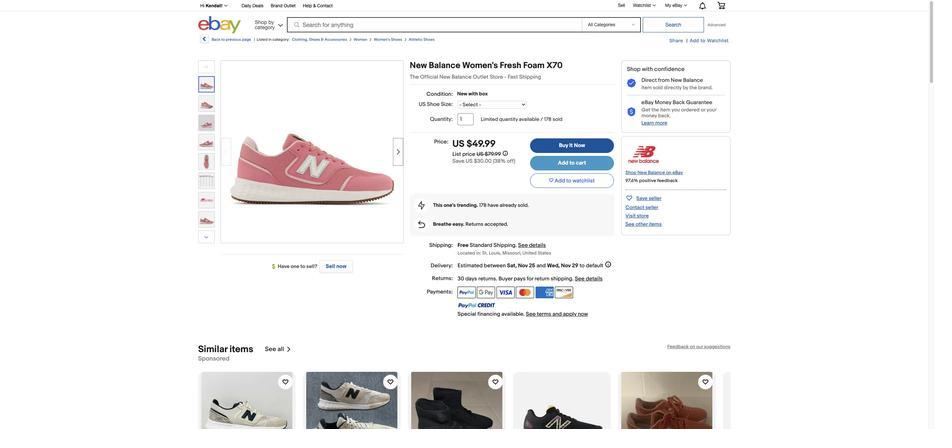 Task type: describe. For each thing, give the bounding box(es) containing it.
brand.
[[699, 85, 713, 91]]

hi
[[200, 3, 205, 8]]

save seller button
[[626, 194, 662, 202]]

item direct from brand image
[[626, 143, 662, 166]]

clothing, shoes & accessories
[[292, 37, 347, 42]]

us $49.99 main content
[[410, 61, 615, 318]]

Quantity: text field
[[458, 113, 474, 126]]

add for add to watchlist
[[555, 178, 566, 184]]

category
[[255, 24, 275, 30]]

0 horizontal spatial 178
[[480, 203, 487, 209]]

official
[[420, 74, 438, 81]]

sell now
[[326, 263, 347, 270]]

2 vertical spatial ebay
[[673, 170, 683, 176]]

help
[[303, 3, 312, 8]]

brand outlet link
[[271, 2, 296, 10]]

it
[[570, 142, 573, 149]]

to right one at the bottom left of page
[[301, 264, 305, 270]]

x70
[[547, 61, 563, 71]]

shop for shop new balance on ebay
[[626, 170, 637, 176]]

located
[[458, 250, 475, 256]]

shop new balance on ebay link
[[626, 170, 683, 176]]

| listed in category:
[[254, 37, 290, 42]]

for
[[527, 276, 534, 283]]

shoes for clothing,
[[309, 37, 320, 42]]

save us $30.00 (38% off)
[[453, 158, 516, 165]]

sell for sell
[[618, 3, 626, 8]]

shipping:
[[430, 242, 453, 249]]

payments:
[[427, 289, 453, 296]]

buy it now link
[[530, 139, 614, 153]]

off)
[[507, 158, 516, 165]]

seller for contact
[[646, 205, 659, 211]]

my ebay
[[666, 3, 683, 8]]

condition:
[[427, 91, 453, 98]]

see down '29'
[[575, 276, 585, 283]]

list price us $79.99
[[453, 151, 501, 158]]

sold for available
[[553, 116, 563, 123]]

97.6% positive feedback
[[626, 178, 678, 184]]

in:
[[477, 250, 482, 256]]

picture 3 of 98 image
[[199, 115, 214, 131]]

available.
[[502, 311, 525, 318]]

athletic
[[409, 37, 423, 42]]

store
[[637, 213, 649, 219]]

accepted.
[[485, 221, 509, 228]]

shipping inside the new balance women's fresh foam x70 the official new balance outlet store - fast shipping
[[520, 74, 542, 81]]

the inside the ebay money back guarantee get the item you ordered or your money back. learn more
[[652, 107, 660, 113]]

standard
[[470, 242, 493, 249]]

seller for save
[[649, 196, 662, 202]]

one
[[291, 264, 300, 270]]

0 horizontal spatial on
[[667, 170, 672, 176]]

previous
[[226, 37, 241, 42]]

add to watchlist link
[[690, 37, 729, 44]]

1 horizontal spatial details
[[586, 276, 603, 283]]

add to watchlist button
[[530, 174, 614, 188]]

dollar sign image
[[272, 264, 278, 270]]

contact seller visit store see other items
[[626, 205, 662, 228]]

ebay inside the ebay money back guarantee get the item you ordered or your money back. learn more
[[642, 99, 654, 106]]

. for returns
[[496, 276, 498, 283]]

limited quantity available / 178 sold
[[481, 116, 563, 123]]

contact inside help & contact link
[[317, 3, 333, 8]]

trending.
[[457, 203, 478, 209]]

sell?
[[307, 264, 318, 270]]

my
[[666, 3, 672, 8]]

delivery:
[[431, 263, 453, 269]]

visit
[[626, 213, 636, 219]]

sold for new
[[653, 85, 663, 91]]

women's shoes link
[[374, 37, 402, 42]]

to right '29'
[[580, 263, 585, 269]]

shop by category banner
[[196, 0, 731, 35]]

picture 1 of 98 image
[[199, 77, 214, 92]]

feedback on our suggestions link
[[668, 344, 731, 350]]

similar items
[[198, 344, 253, 356]]

and for terms
[[553, 311, 562, 318]]

other
[[636, 221, 648, 228]]

0 horizontal spatial women's
[[374, 37, 390, 42]]

2 horizontal spatial .
[[573, 276, 574, 283]]

shipping
[[551, 276, 573, 283]]

balance up 97.6% positive feedback
[[648, 170, 666, 176]]

share | add to watchlist
[[670, 38, 729, 44]]

cart
[[576, 160, 587, 167]]

new left box
[[458, 91, 468, 97]]

picture 4 of 98 image
[[199, 135, 214, 150]]

now
[[575, 142, 585, 149]]

sell for sell now
[[326, 263, 335, 270]]

2 nov from the left
[[561, 263, 571, 269]]

athletic shoes
[[409, 37, 435, 42]]

your shopping cart image
[[718, 2, 726, 9]]

wed,
[[547, 263, 560, 269]]

direct
[[642, 77, 657, 84]]

balance up new with box
[[452, 74, 472, 81]]

!
[[222, 3, 223, 8]]

1 vertical spatial items
[[230, 344, 253, 356]]

returns:
[[432, 275, 453, 282]]

or
[[701, 107, 706, 113]]

see all link
[[265, 344, 291, 356]]

balance up official
[[429, 61, 461, 71]]

financing
[[478, 311, 501, 318]]

price
[[463, 151, 476, 158]]

item
[[661, 107, 671, 113]]

see terms and apply now link
[[526, 311, 588, 318]]

watchlist inside account navigation
[[634, 3, 652, 8]]

new balance women's fresh foam x70 the official new balance outlet store - fast shipping
[[410, 61, 563, 81]]

you
[[672, 107, 680, 113]]

visa image
[[497, 287, 515, 299]]

none submit inside shop by category banner
[[643, 17, 705, 32]]

from
[[659, 77, 670, 84]]

sponsored
[[198, 356, 230, 363]]

direct from new balance item sold directly by the brand.
[[642, 77, 713, 91]]

shop for shop by category
[[255, 19, 267, 25]]

foam
[[524, 61, 545, 71]]

new up the
[[410, 61, 427, 71]]

price:
[[434, 139, 449, 146]]

outlet inside the new balance women's fresh foam x70 the official new balance outlet store - fast shipping
[[473, 74, 489, 81]]

have
[[488, 203, 499, 209]]

the inside direct from new balance item sold directly by the brand.
[[690, 85, 698, 91]]

with for new
[[469, 91, 478, 97]]

to left cart
[[570, 160, 575, 167]]

save for save seller
[[637, 196, 648, 202]]

add to cart
[[558, 160, 587, 167]]

states
[[538, 250, 552, 256]]

contact inside the contact seller visit store see other items
[[626, 205, 645, 211]]

shop by category button
[[252, 16, 285, 32]]

your
[[707, 107, 717, 113]]

return
[[535, 276, 550, 283]]

Search for anything text field
[[288, 18, 581, 32]]



Task type: locate. For each thing, give the bounding box(es) containing it.
add down add to cart link
[[555, 178, 566, 184]]

0 horizontal spatial shoes
[[309, 37, 320, 42]]

by inside direct from new balance item sold directly by the brand.
[[683, 85, 689, 91]]

0 vertical spatial sold
[[653, 85, 663, 91]]

1 vertical spatial by
[[683, 85, 689, 91]]

listed
[[257, 37, 268, 42]]

this
[[433, 203, 443, 209]]

save down us $49.99
[[453, 158, 465, 165]]

1 horizontal spatial back
[[673, 99, 685, 106]]

ebay inside account navigation
[[673, 3, 683, 8]]

1 vertical spatial women's
[[463, 61, 498, 71]]

1 horizontal spatial .
[[516, 242, 517, 249]]

google pay image
[[477, 287, 496, 299]]

with up "direct"
[[642, 66, 653, 73]]

have one to sell?
[[278, 264, 318, 270]]

master card image
[[516, 287, 535, 299]]

sold.
[[518, 203, 529, 209]]

seller up contact seller link
[[649, 196, 662, 202]]

with details__icon image left get
[[627, 108, 636, 117]]

None submit
[[643, 17, 705, 32]]

with details__icon image
[[627, 79, 636, 88], [627, 108, 636, 117], [419, 201, 425, 210], [418, 221, 425, 228]]

women's shoes
[[374, 37, 402, 42]]

0 horizontal spatial sell
[[326, 263, 335, 270]]

balance inside direct from new balance item sold directly by the brand.
[[684, 77, 704, 84]]

/
[[541, 116, 543, 123]]

picture 5 of 98 image
[[199, 154, 214, 170]]

see inside free standard shipping . see details located in: st. louis, missouri, united states
[[518, 242, 528, 249]]

1 horizontal spatial now
[[578, 311, 588, 318]]

2 shoes from the left
[[391, 37, 402, 42]]

with details__icon image for this one's trending.
[[419, 201, 425, 210]]

list
[[453, 151, 461, 158]]

0 vertical spatial on
[[667, 170, 672, 176]]

| right share button
[[687, 38, 688, 44]]

sell link
[[615, 3, 629, 8]]

to left previous
[[221, 37, 225, 42]]

0 vertical spatial items
[[649, 221, 662, 228]]

back inside the ebay money back guarantee get the item you ordered or your money back. learn more
[[673, 99, 685, 106]]

1 vertical spatial on
[[690, 344, 696, 350]]

details inside free standard shipping . see details located in: st. louis, missouri, united states
[[529, 242, 546, 249]]

and
[[537, 263, 546, 269], [553, 311, 562, 318]]

to inside share | add to watchlist
[[701, 38, 706, 43]]

1 horizontal spatial outlet
[[473, 74, 489, 81]]

special
[[458, 311, 477, 318]]

. inside free standard shipping . see details located in: st. louis, missouri, united states
[[516, 242, 517, 249]]

balance
[[429, 61, 461, 71], [452, 74, 472, 81], [684, 77, 704, 84], [648, 170, 666, 176]]

by inside shop by category
[[269, 19, 274, 25]]

contact up visit store link
[[626, 205, 645, 211]]

sold down from
[[653, 85, 663, 91]]

1 vertical spatial shop
[[627, 66, 641, 73]]

0 vertical spatial ebay
[[673, 3, 683, 8]]

sell left watchlist link
[[618, 3, 626, 8]]

178 right the /
[[545, 116, 552, 123]]

with details__icon image for direct from new balance
[[627, 79, 636, 88]]

0 vertical spatial 178
[[545, 116, 552, 123]]

2 vertical spatial add
[[555, 178, 566, 184]]

0 horizontal spatial outlet
[[284, 3, 296, 8]]

with for shop
[[642, 66, 653, 73]]

items inside the contact seller visit store see other items
[[649, 221, 662, 228]]

0 vertical spatial contact
[[317, 3, 333, 8]]

to down advanced link
[[701, 38, 706, 43]]

25
[[529, 263, 536, 269]]

watchlist inside share | add to watchlist
[[708, 38, 729, 43]]

0 horizontal spatial save
[[453, 158, 465, 165]]

back up 'you'
[[673, 99, 685, 106]]

shop inside shop by category
[[255, 19, 267, 25]]

0 vertical spatial details
[[529, 242, 546, 249]]

add right share
[[690, 38, 700, 43]]

now
[[337, 263, 347, 270], [578, 311, 588, 318]]

0 horizontal spatial sold
[[553, 116, 563, 123]]

women's inside the new balance women's fresh foam x70 the official new balance outlet store - fast shipping
[[463, 61, 498, 71]]

kendall
[[206, 3, 222, 8]]

0 vertical spatial save
[[453, 158, 465, 165]]

feedback
[[658, 178, 678, 184]]

shop left confidence
[[627, 66, 641, 73]]

save inside button
[[637, 196, 648, 202]]

1 vertical spatial contact
[[626, 205, 645, 211]]

advanced link
[[705, 18, 730, 32]]

seller down "save seller"
[[646, 205, 659, 211]]

daily deals link
[[242, 2, 264, 10]]

. down '29'
[[573, 276, 574, 283]]

1 horizontal spatial on
[[690, 344, 696, 350]]

0 vertical spatial watchlist
[[634, 3, 652, 8]]

1 horizontal spatial shoes
[[391, 37, 402, 42]]

1 horizontal spatial sold
[[653, 85, 663, 91]]

back
[[212, 37, 221, 42], [673, 99, 685, 106]]

-
[[505, 74, 507, 81]]

see up united
[[518, 242, 528, 249]]

women's right women
[[374, 37, 390, 42]]

now right 'apply' on the right of the page
[[578, 311, 588, 318]]

1 vertical spatial outlet
[[473, 74, 489, 81]]

| left the listed
[[254, 37, 255, 42]]

share button
[[670, 37, 684, 44]]

brand
[[271, 3, 283, 8]]

$49.99
[[467, 139, 496, 150]]

see left all
[[265, 346, 276, 354]]

positive
[[640, 178, 657, 184]]

1 shoes from the left
[[309, 37, 320, 42]]

1 horizontal spatial save
[[637, 196, 648, 202]]

0 vertical spatial see details link
[[518, 242, 546, 249]]

apply
[[563, 311, 577, 318]]

with details__icon image left breathe
[[418, 221, 425, 228]]

shipping inside free standard shipping . see details located in: st. louis, missouri, united states
[[494, 242, 516, 249]]

advanced
[[708, 23, 726, 27]]

us up list
[[453, 139, 465, 150]]

97.6%
[[626, 178, 639, 184]]

sell inside account navigation
[[618, 3, 626, 8]]

shop down 'deals' on the top left of page
[[255, 19, 267, 25]]

shoe
[[427, 101, 440, 108]]

shoes for women's
[[391, 37, 402, 42]]

1 nov from the left
[[518, 263, 528, 269]]

1 vertical spatial shipping
[[494, 242, 516, 249]]

& inside account navigation
[[313, 3, 316, 8]]

1 horizontal spatial with
[[642, 66, 653, 73]]

1 horizontal spatial |
[[687, 38, 688, 44]]

0 horizontal spatial nov
[[518, 263, 528, 269]]

save inside us $49.99 "main content"
[[453, 158, 465, 165]]

similar
[[198, 344, 228, 356]]

and right 25
[[537, 263, 546, 269]]

directly
[[665, 85, 682, 91]]

sell
[[618, 3, 626, 8], [326, 263, 335, 270]]

fast
[[508, 74, 518, 81]]

learn
[[642, 120, 655, 126]]

deals
[[253, 3, 264, 8]]

3 shoes from the left
[[424, 37, 435, 42]]

2 vertical spatial shop
[[626, 170, 637, 176]]

1 vertical spatial and
[[553, 311, 562, 318]]

save for save us $30.00 (38% off)
[[453, 158, 465, 165]]

the
[[690, 85, 698, 91], [652, 107, 660, 113]]

0 vertical spatial women's
[[374, 37, 390, 42]]

learn more link
[[642, 120, 668, 126]]

back to previous page link
[[199, 35, 251, 46]]

ebay right my
[[673, 3, 683, 8]]

store
[[490, 74, 503, 81]]

0 horizontal spatial .
[[496, 276, 498, 283]]

1 vertical spatial the
[[652, 107, 660, 113]]

nov left '29'
[[561, 263, 571, 269]]

0 horizontal spatial see details link
[[518, 242, 546, 249]]

& left accessories
[[321, 37, 324, 42]]

1 horizontal spatial shipping
[[520, 74, 542, 81]]

women link
[[354, 37, 368, 42]]

nov left 25
[[518, 263, 528, 269]]

see left terms
[[526, 311, 536, 318]]

0 horizontal spatial shipping
[[494, 242, 516, 249]]

picture 7 of 98 image
[[199, 193, 214, 208]]

see all
[[265, 346, 284, 354]]

0 vertical spatial and
[[537, 263, 546, 269]]

1 horizontal spatial watchlist
[[708, 38, 729, 43]]

. left buyer
[[496, 276, 498, 283]]

with left box
[[469, 91, 478, 97]]

days
[[466, 276, 477, 283]]

united
[[523, 250, 537, 256]]

new up directly
[[671, 77, 682, 84]]

Sponsored text field
[[198, 356, 230, 363]]

save
[[453, 158, 465, 165], [637, 196, 648, 202]]

clothing, shoes & accessories link
[[292, 37, 347, 42]]

paypal image
[[458, 287, 476, 299]]

money
[[642, 113, 658, 119]]

seller inside the contact seller visit store see other items
[[646, 205, 659, 211]]

ebay up feedback
[[673, 170, 683, 176]]

shop for shop with confidence
[[627, 66, 641, 73]]

& right help
[[313, 3, 316, 8]]

confidence
[[655, 66, 685, 73]]

with details__icon image left item
[[627, 79, 636, 88]]

add inside share | add to watchlist
[[690, 38, 700, 43]]

new up positive
[[638, 170, 647, 176]]

see details link down default
[[575, 276, 603, 283]]

the right get
[[652, 107, 660, 113]]

0 horizontal spatial with
[[469, 91, 478, 97]]

shoes left athletic on the top left of the page
[[391, 37, 402, 42]]

new balance women's fresh foam x70 - picture 1 of 98 image
[[221, 61, 403, 243]]

0 vertical spatial by
[[269, 19, 274, 25]]

details down default
[[586, 276, 603, 283]]

seller inside "save seller" button
[[649, 196, 662, 202]]

. for shipping
[[516, 242, 517, 249]]

clothing,
[[292, 37, 308, 42]]

0 horizontal spatial contact
[[317, 3, 333, 8]]

quantity
[[500, 116, 518, 123]]

back left previous
[[212, 37, 221, 42]]

0 horizontal spatial by
[[269, 19, 274, 25]]

1 horizontal spatial see details link
[[575, 276, 603, 283]]

on left our
[[690, 344, 696, 350]]

now inside us $49.99 "main content"
[[578, 311, 588, 318]]

balance up brand.
[[684, 77, 704, 84]]

already
[[500, 203, 517, 209]]

account navigation
[[196, 0, 731, 11]]

watchlist right sell link
[[634, 3, 652, 8]]

outlet inside brand outlet link
[[284, 3, 296, 8]]

1 vertical spatial back
[[673, 99, 685, 106]]

new inside direct from new balance item sold directly by the brand.
[[671, 77, 682, 84]]

$79.99
[[485, 151, 501, 158]]

by down brand at the top of page
[[269, 19, 274, 25]]

0 vertical spatial shop
[[255, 19, 267, 25]]

buy
[[559, 142, 569, 149]]

0 vertical spatial back
[[212, 37, 221, 42]]

help & contact
[[303, 3, 333, 8]]

shipping down foam
[[520, 74, 542, 81]]

terms
[[537, 311, 552, 318]]

1 horizontal spatial items
[[649, 221, 662, 228]]

ebay up get
[[642, 99, 654, 106]]

missouri,
[[503, 250, 522, 256]]

back to previous page
[[212, 37, 251, 42]]

details up states
[[529, 242, 546, 249]]

our
[[697, 344, 704, 350]]

and left 'apply' on the right of the page
[[553, 311, 562, 318]]

with
[[642, 66, 653, 73], [469, 91, 478, 97]]

0 horizontal spatial back
[[212, 37, 221, 42]]

1 horizontal spatial the
[[690, 85, 698, 91]]

0 vertical spatial the
[[690, 85, 698, 91]]

1 vertical spatial now
[[578, 311, 588, 318]]

shipping up 'missouri,'
[[494, 242, 516, 249]]

back.
[[659, 113, 671, 119]]

by right directly
[[683, 85, 689, 91]]

1 horizontal spatial women's
[[463, 61, 498, 71]]

0 horizontal spatial and
[[537, 263, 546, 269]]

louis,
[[489, 250, 502, 256]]

1 horizontal spatial by
[[683, 85, 689, 91]]

178 left have
[[480, 203, 487, 209]]

with details__icon image for ebay money back guarantee
[[627, 108, 636, 117]]

0 horizontal spatial details
[[529, 242, 546, 249]]

estimated between sat, nov 25 and wed, nov 29 to default
[[458, 263, 604, 269]]

0 vertical spatial with
[[642, 66, 653, 73]]

items
[[649, 221, 662, 228], [230, 344, 253, 356]]

now right sell?
[[337, 263, 347, 270]]

shoes right clothing,
[[309, 37, 320, 42]]

$30.00
[[474, 158, 492, 165]]

sold right the /
[[553, 116, 563, 123]]

add down buy
[[558, 160, 569, 167]]

shop up 97.6%
[[626, 170, 637, 176]]

1 vertical spatial save
[[637, 196, 648, 202]]

on up feedback
[[667, 170, 672, 176]]

outlet left store
[[473, 74, 489, 81]]

0 horizontal spatial the
[[652, 107, 660, 113]]

add for add to cart
[[558, 160, 569, 167]]

ebay
[[673, 3, 683, 8], [642, 99, 654, 106], [673, 170, 683, 176]]

women's
[[374, 37, 390, 42], [463, 61, 498, 71]]

the left brand.
[[690, 85, 698, 91]]

0 horizontal spatial items
[[230, 344, 253, 356]]

and for 25
[[537, 263, 546, 269]]

1 horizontal spatial nov
[[561, 263, 571, 269]]

1 vertical spatial ebay
[[642, 99, 654, 106]]

see details link up united
[[518, 242, 546, 249]]

. up 'missouri,'
[[516, 242, 517, 249]]

suggestions
[[705, 344, 731, 350]]

shoes for athletic
[[424, 37, 435, 42]]

shop with confidence
[[627, 66, 685, 73]]

with inside us $49.99 "main content"
[[469, 91, 478, 97]]

us left shoe
[[419, 101, 426, 108]]

0 vertical spatial seller
[[649, 196, 662, 202]]

paypal credit image
[[458, 303, 496, 309]]

See all text field
[[265, 346, 284, 354]]

item
[[642, 85, 652, 91]]

1 vertical spatial watchlist
[[708, 38, 729, 43]]

new with box
[[458, 91, 488, 97]]

0 horizontal spatial now
[[337, 263, 347, 270]]

1 vertical spatial seller
[[646, 205, 659, 211]]

1 horizontal spatial sell
[[618, 3, 626, 8]]

returns
[[479, 276, 496, 283]]

1 vertical spatial sell
[[326, 263, 335, 270]]

box
[[479, 91, 488, 97]]

0 horizontal spatial |
[[254, 37, 255, 42]]

breathe easy. returns accepted.
[[433, 221, 509, 228]]

with details__icon image for breathe easy.
[[418, 221, 425, 228]]

us down $49.99
[[477, 151, 484, 158]]

1 vertical spatial sold
[[553, 116, 563, 123]]

shoes right athletic on the top left of the page
[[424, 37, 435, 42]]

1 vertical spatial &
[[321, 37, 324, 42]]

picture 2 of 98 image
[[199, 96, 214, 112]]

sold inside us $49.99 "main content"
[[553, 116, 563, 123]]

save seller
[[637, 196, 662, 202]]

us left $30.00
[[466, 158, 473, 165]]

1 horizontal spatial and
[[553, 311, 562, 318]]

women's up store
[[463, 61, 498, 71]]

0 horizontal spatial watchlist
[[634, 3, 652, 8]]

0 vertical spatial outlet
[[284, 3, 296, 8]]

now inside sell now link
[[337, 263, 347, 270]]

0 vertical spatial sell
[[618, 3, 626, 8]]

american express image
[[536, 287, 554, 299]]

available
[[519, 116, 540, 123]]

(38%
[[493, 158, 506, 165]]

0 vertical spatial now
[[337, 263, 347, 270]]

items right similar
[[230, 344, 253, 356]]

1 vertical spatial details
[[586, 276, 603, 283]]

0 horizontal spatial &
[[313, 3, 316, 8]]

the
[[410, 74, 419, 81]]

0 vertical spatial &
[[313, 3, 316, 8]]

2 horizontal spatial shoes
[[424, 37, 435, 42]]

see inside the contact seller visit store see other items
[[626, 221, 635, 228]]

daily deals
[[242, 3, 264, 8]]

picture 8 of 98 image
[[199, 212, 214, 228]]

to inside button
[[567, 178, 572, 184]]

free standard shipping . see details located in: st. louis, missouri, united states
[[458, 242, 552, 256]]

in
[[269, 37, 272, 42]]

new right official
[[440, 74, 451, 81]]

see down visit
[[626, 221, 635, 228]]

watchlist down advanced link
[[708, 38, 729, 43]]

free
[[458, 242, 469, 249]]

1 vertical spatial 178
[[480, 203, 487, 209]]

hi kendall !
[[200, 3, 223, 8]]

outlet right brand at the top of page
[[284, 3, 296, 8]]

0 vertical spatial shipping
[[520, 74, 542, 81]]

easy.
[[453, 221, 465, 228]]

items right other
[[649, 221, 662, 228]]

to left watchlist
[[567, 178, 572, 184]]

1 vertical spatial with
[[469, 91, 478, 97]]

picture 6 of 98 image
[[199, 173, 214, 189]]

save up contact seller link
[[637, 196, 648, 202]]

1 vertical spatial add
[[558, 160, 569, 167]]

1 vertical spatial see details link
[[575, 276, 603, 283]]

sold inside direct from new balance item sold directly by the brand.
[[653, 85, 663, 91]]

add inside button
[[555, 178, 566, 184]]

1 horizontal spatial &
[[321, 37, 324, 42]]

discover image
[[555, 287, 574, 299]]

to
[[221, 37, 225, 42], [701, 38, 706, 43], [570, 160, 575, 167], [567, 178, 572, 184], [580, 263, 585, 269], [301, 264, 305, 270]]

women
[[354, 37, 368, 42]]

1 horizontal spatial contact
[[626, 205, 645, 211]]

with details__icon image left this
[[419, 201, 425, 210]]

1 horizontal spatial 178
[[545, 116, 552, 123]]

sell now link
[[318, 261, 353, 273]]

sell right sell?
[[326, 263, 335, 270]]

feedback
[[668, 344, 689, 350]]

details
[[529, 242, 546, 249], [586, 276, 603, 283]]

contact right help
[[317, 3, 333, 8]]



Task type: vqa. For each thing, say whether or not it's contained in the screenshot.
"2"
no



